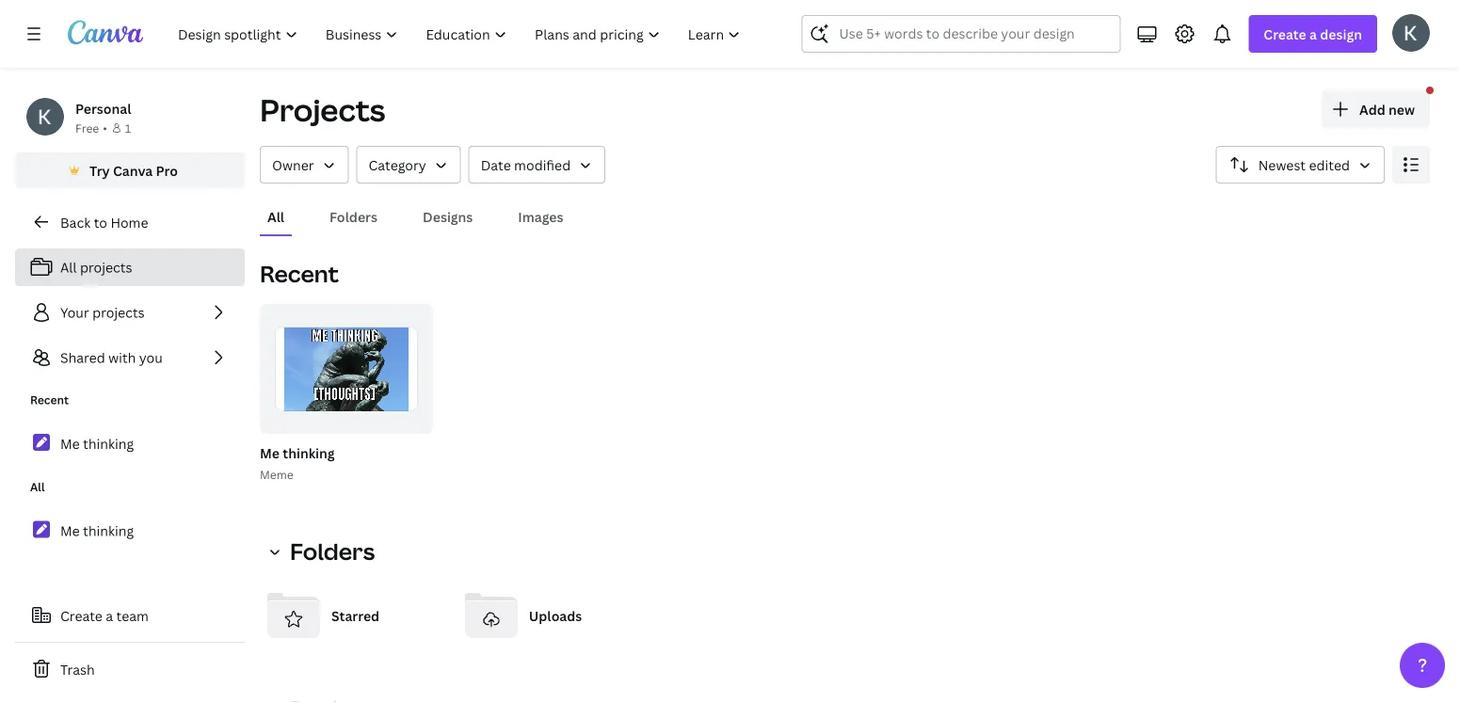 Task type: describe. For each thing, give the bounding box(es) containing it.
Date modified button
[[469, 146, 606, 184]]

add new button
[[1322, 90, 1431, 128]]

folders inside dropdown button
[[290, 536, 375, 567]]

uploads
[[529, 607, 582, 625]]

projects for your projects
[[92, 304, 145, 322]]

newest edited
[[1259, 156, 1351, 174]]

back to home link
[[15, 203, 245, 241]]

add
[[1360, 100, 1386, 118]]

designs button
[[415, 199, 481, 235]]

team
[[116, 607, 149, 625]]

canva
[[113, 162, 153, 179]]

top level navigation element
[[166, 15, 757, 53]]

starred
[[332, 607, 380, 625]]

your projects
[[60, 304, 145, 322]]

thinking for 2nd me thinking 'link' from the top
[[83, 522, 134, 540]]

all for all 'button'
[[268, 208, 284, 226]]

images button
[[511, 199, 571, 235]]

personal
[[75, 99, 131, 117]]

2 me thinking link from the top
[[15, 511, 245, 551]]

date
[[481, 156, 511, 174]]

all for all projects
[[60, 259, 77, 276]]

Search search field
[[840, 16, 1084, 52]]

list containing all projects
[[15, 249, 245, 377]]

new
[[1389, 100, 1416, 118]]

folders button
[[322, 199, 385, 235]]

design
[[1321, 25, 1363, 43]]

folders button
[[260, 533, 386, 571]]

me for 2nd me thinking 'link' from the top
[[60, 522, 80, 540]]

create for create a design
[[1264, 25, 1307, 43]]

trash link
[[15, 651, 245, 689]]

your projects link
[[15, 294, 245, 332]]

a for team
[[106, 607, 113, 625]]

1 horizontal spatial recent
[[260, 259, 339, 289]]

you
[[139, 349, 163, 367]]

kendall parks image
[[1393, 14, 1431, 52]]

projects
[[260, 89, 386, 130]]

me thinking for 2nd me thinking 'link' from the top
[[60, 522, 134, 540]]

category
[[369, 156, 426, 174]]

date modified
[[481, 156, 571, 174]]

back
[[60, 213, 91, 231]]

Category button
[[357, 146, 461, 184]]

starred link
[[260, 582, 443, 650]]

me inside me thinking meme
[[260, 444, 280, 462]]

pro
[[156, 162, 178, 179]]



Task type: vqa. For each thing, say whether or not it's contained in the screenshot.
thinking
yes



Task type: locate. For each thing, give the bounding box(es) containing it.
me for 2nd me thinking 'link' from the bottom
[[60, 435, 80, 453]]

create inside button
[[60, 607, 103, 625]]

edited
[[1310, 156, 1351, 174]]

1
[[125, 120, 131, 136]]

0 vertical spatial me thinking link
[[15, 424, 245, 464]]

home
[[111, 213, 148, 231]]

1 vertical spatial folders
[[290, 536, 375, 567]]

1 vertical spatial me thinking link
[[15, 511, 245, 551]]

0 horizontal spatial a
[[106, 607, 113, 625]]

Sort by button
[[1217, 146, 1386, 184]]

shared
[[60, 349, 105, 367]]

thinking up meme
[[283, 444, 335, 462]]

create inside 'dropdown button'
[[1264, 25, 1307, 43]]

Owner button
[[260, 146, 349, 184]]

free •
[[75, 120, 107, 136]]

0 vertical spatial all
[[268, 208, 284, 226]]

me thinking up create a team
[[60, 522, 134, 540]]

create a team
[[60, 607, 149, 625]]

back to home
[[60, 213, 148, 231]]

1 vertical spatial recent
[[30, 392, 69, 408]]

0 vertical spatial a
[[1310, 25, 1318, 43]]

your
[[60, 304, 89, 322]]

me down shared
[[60, 435, 80, 453]]

add new
[[1360, 100, 1416, 118]]

all
[[268, 208, 284, 226], [60, 259, 77, 276], [30, 479, 45, 495]]

designs
[[423, 208, 473, 226]]

all projects
[[60, 259, 132, 276]]

try
[[90, 162, 110, 179]]

None search field
[[802, 15, 1121, 53]]

0 vertical spatial create
[[1264, 25, 1307, 43]]

me up meme
[[260, 444, 280, 462]]

1 vertical spatial projects
[[92, 304, 145, 322]]

a inside create a team button
[[106, 607, 113, 625]]

1 me thinking from the top
[[60, 435, 134, 453]]

me thinking
[[60, 435, 134, 453], [60, 522, 134, 540]]

1 horizontal spatial a
[[1310, 25, 1318, 43]]

0 horizontal spatial recent
[[30, 392, 69, 408]]

create a team button
[[15, 597, 245, 635]]

recent down all 'button'
[[260, 259, 339, 289]]

me thinking meme
[[260, 444, 335, 482]]

projects down the back to home
[[80, 259, 132, 276]]

thinking up create a team
[[83, 522, 134, 540]]

0 vertical spatial recent
[[260, 259, 339, 289]]

me thinking for 2nd me thinking 'link' from the bottom
[[60, 435, 134, 453]]

to
[[94, 213, 107, 231]]

list
[[15, 249, 245, 377]]

0 horizontal spatial all
[[30, 479, 45, 495]]

create left design
[[1264, 25, 1307, 43]]

me thinking down shared
[[60, 435, 134, 453]]

0 vertical spatial folders
[[330, 208, 378, 226]]

images
[[518, 208, 564, 226]]

me thinking link up create a team button
[[15, 511, 245, 551]]

1 vertical spatial me thinking
[[60, 522, 134, 540]]

me thinking link
[[15, 424, 245, 464], [15, 511, 245, 551]]

projects inside your projects link
[[92, 304, 145, 322]]

0 vertical spatial projects
[[80, 259, 132, 276]]

thinking inside me thinking meme
[[283, 444, 335, 462]]

projects inside all projects link
[[80, 259, 132, 276]]

create left team
[[60, 607, 103, 625]]

all button
[[260, 199, 292, 235]]

1 vertical spatial all
[[60, 259, 77, 276]]

free
[[75, 120, 99, 136]]

all projects link
[[15, 249, 245, 286]]

try canva pro
[[90, 162, 178, 179]]

2 vertical spatial all
[[30, 479, 45, 495]]

1 vertical spatial create
[[60, 607, 103, 625]]

a for design
[[1310, 25, 1318, 43]]

all inside list
[[60, 259, 77, 276]]

projects for all projects
[[80, 259, 132, 276]]

create a design button
[[1249, 15, 1378, 53]]

me up create a team
[[60, 522, 80, 540]]

create
[[1264, 25, 1307, 43], [60, 607, 103, 625]]

me thinking link down shared with you link
[[15, 424, 245, 464]]

2 horizontal spatial all
[[268, 208, 284, 226]]

modified
[[514, 156, 571, 174]]

•
[[103, 120, 107, 136]]

recent down shared
[[30, 392, 69, 408]]

folders
[[330, 208, 378, 226], [290, 536, 375, 567]]

a left design
[[1310, 25, 1318, 43]]

2 me thinking from the top
[[60, 522, 134, 540]]

try canva pro button
[[15, 153, 245, 188]]

thinking
[[83, 435, 134, 453], [283, 444, 335, 462], [83, 522, 134, 540]]

create for create a team
[[60, 607, 103, 625]]

projects right your
[[92, 304, 145, 322]]

folders up starred link on the left of the page
[[290, 536, 375, 567]]

0 horizontal spatial create
[[60, 607, 103, 625]]

1 horizontal spatial all
[[60, 259, 77, 276]]

uploads link
[[458, 582, 640, 650]]

thinking down shared with you
[[83, 435, 134, 453]]

with
[[108, 349, 136, 367]]

owner
[[272, 156, 314, 174]]

a
[[1310, 25, 1318, 43], [106, 607, 113, 625]]

newest
[[1259, 156, 1307, 174]]

1 vertical spatial a
[[106, 607, 113, 625]]

shared with you link
[[15, 339, 245, 377]]

projects
[[80, 259, 132, 276], [92, 304, 145, 322]]

create a design
[[1264, 25, 1363, 43]]

me thinking button
[[260, 442, 335, 465]]

a inside the create a design 'dropdown button'
[[1310, 25, 1318, 43]]

trash
[[60, 661, 95, 679]]

shared with you
[[60, 349, 163, 367]]

a left team
[[106, 607, 113, 625]]

0 vertical spatial me thinking
[[60, 435, 134, 453]]

folders inside button
[[330, 208, 378, 226]]

meme
[[260, 467, 294, 482]]

folders down category
[[330, 208, 378, 226]]

me
[[60, 435, 80, 453], [260, 444, 280, 462], [60, 522, 80, 540]]

1 horizontal spatial create
[[1264, 25, 1307, 43]]

recent
[[260, 259, 339, 289], [30, 392, 69, 408]]

1 me thinking link from the top
[[15, 424, 245, 464]]

all inside 'button'
[[268, 208, 284, 226]]

thinking for 2nd me thinking 'link' from the bottom
[[83, 435, 134, 453]]



